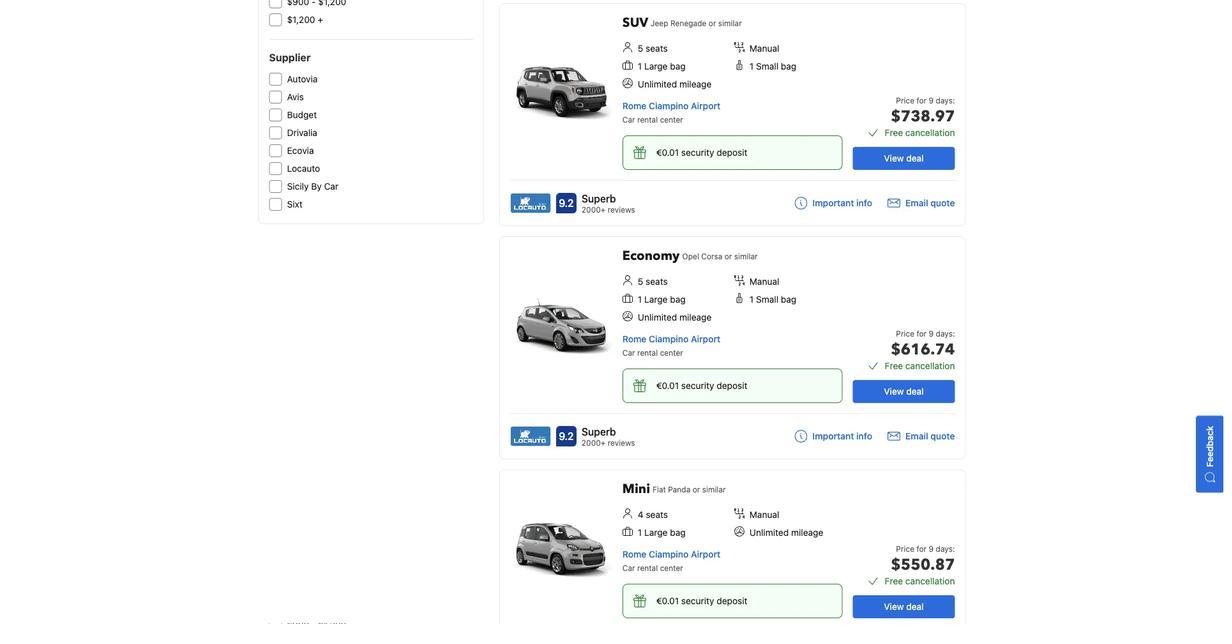 Task type: vqa. For each thing, say whether or not it's contained in the screenshot.
Flights LINK
no



Task type: describe. For each thing, give the bounding box(es) containing it.
view deal button for $616.74
[[853, 380, 955, 403]]

small for $738.97
[[756, 61, 779, 72]]

cancellation for $738.97
[[906, 127, 955, 138]]

€0.01 security deposit for $616.74
[[657, 380, 748, 391]]

economy
[[623, 247, 680, 265]]

3 center from the top
[[660, 563, 683, 572]]

car for mini
[[623, 563, 635, 572]]

important info for $738.97
[[813, 198, 873, 208]]

quote for $616.74
[[931, 431, 955, 441]]

3 deposit from the top
[[717, 596, 748, 606]]

rental for $738.97
[[638, 115, 658, 124]]

3 €0.01 security deposit from the top
[[657, 596, 748, 606]]

deal for $550.87
[[907, 601, 924, 612]]

1 for suv
[[638, 61, 642, 72]]

$738.97
[[891, 106, 955, 127]]

superb 2000+ reviews for $738.97
[[582, 193, 635, 214]]

opel
[[683, 252, 699, 261]]

1 for mini
[[638, 527, 642, 538]]

email quote for $616.74
[[906, 431, 955, 441]]

email for $616.74
[[906, 431, 929, 441]]

bag for economy
[[670, 294, 686, 305]]

3 rome from the top
[[623, 549, 647, 560]]

seats for $616.74
[[646, 276, 668, 287]]

rome ciampino airport button for $616.74
[[623, 334, 721, 344]]

for for $738.97
[[917, 96, 927, 105]]

mini
[[623, 480, 650, 498]]

renegade
[[671, 19, 707, 27]]

superb for $616.74
[[582, 426, 616, 438]]

5 seats for $616.74
[[638, 276, 668, 287]]

$616.74
[[891, 339, 955, 360]]

+
[[318, 14, 323, 25]]

view deal for $616.74
[[884, 386, 924, 397]]

deposit for $616.74
[[717, 380, 748, 391]]

deposit for $738.97
[[717, 147, 748, 158]]

2000+ for $738.97
[[582, 205, 606, 214]]

large for $616.74
[[645, 294, 668, 305]]

sixt
[[287, 199, 303, 210]]

2000+ for $616.74
[[582, 438, 606, 447]]

€0.01 for $616.74
[[657, 380, 679, 391]]

2 vertical spatial mileage
[[791, 527, 824, 538]]

seats for $738.97
[[646, 43, 668, 54]]

fiat
[[653, 485, 666, 494]]

or for $738.97
[[709, 19, 716, 27]]

email quote button for $616.74
[[888, 430, 955, 443]]

days: for $550.87
[[936, 544, 955, 553]]

center for $738.97
[[660, 115, 683, 124]]

superb 2000+ reviews for $616.74
[[582, 426, 635, 447]]

important info for $616.74
[[813, 431, 873, 441]]

important for $616.74
[[813, 431, 854, 441]]

price for $550.87
[[896, 544, 915, 553]]

similar for $738.97
[[719, 19, 742, 27]]

important for $738.97
[[813, 198, 854, 208]]

email quote for $738.97
[[906, 198, 955, 208]]

9 for $616.74
[[929, 329, 934, 338]]

manual for $616.74
[[750, 276, 780, 287]]

price for $738.97
[[896, 96, 915, 105]]

mini fiat panda or similar
[[623, 480, 726, 498]]

free cancellation for $738.97
[[885, 127, 955, 138]]

3 manual from the top
[[750, 509, 780, 520]]

product card group containing $738.97
[[499, 3, 971, 226]]

locauto
[[287, 163, 320, 174]]

deal for $738.97
[[907, 153, 924, 164]]

3 security from the top
[[682, 596, 714, 606]]

important info button for $616.74
[[795, 430, 873, 443]]

info for $616.74
[[857, 431, 873, 441]]

similar for $616.74
[[734, 252, 758, 261]]

security for $738.97
[[682, 147, 714, 158]]

free cancellation for $616.74
[[885, 361, 955, 371]]

airport for $738.97
[[691, 101, 721, 111]]

days: for $616.74
[[936, 329, 955, 338]]

ciampino for $616.74
[[649, 334, 689, 344]]

quote for $738.97
[[931, 198, 955, 208]]

3 large from the top
[[645, 527, 668, 538]]

3 rome ciampino airport button from the top
[[623, 549, 721, 560]]

9 for $550.87
[[929, 544, 934, 553]]

3 €0.01 from the top
[[657, 596, 679, 606]]

economy opel corsa or similar
[[623, 247, 758, 265]]

1 large bag for $616.74
[[638, 294, 686, 305]]

superb for $738.97
[[582, 193, 616, 205]]

info for $738.97
[[857, 198, 873, 208]]

2 vertical spatial unlimited
[[750, 527, 789, 538]]

rome ciampino airport car rental center for $616.74
[[623, 334, 721, 357]]

sicily
[[287, 181, 309, 192]]

or inside mini fiat panda or similar
[[693, 485, 700, 494]]

4 seats
[[638, 509, 668, 520]]

rental for $616.74
[[638, 348, 658, 357]]

reviews for $738.97
[[608, 205, 635, 214]]

security for $616.74
[[682, 380, 714, 391]]

bag for suv
[[670, 61, 686, 72]]

email quote button for $738.97
[[888, 197, 955, 210]]

email for $738.97
[[906, 198, 929, 208]]



Task type: locate. For each thing, give the bounding box(es) containing it.
seats down economy on the top right of the page
[[646, 276, 668, 287]]

similar right corsa
[[734, 252, 758, 261]]

2 rome ciampino airport button from the top
[[623, 334, 721, 344]]

similar right panda
[[702, 485, 726, 494]]

manual
[[750, 43, 780, 54], [750, 276, 780, 287], [750, 509, 780, 520]]

3 price from the top
[[896, 544, 915, 553]]

0 vertical spatial manual
[[750, 43, 780, 54]]

2 view deal from the top
[[884, 386, 924, 397]]

1 horizontal spatial or
[[709, 19, 716, 27]]

manual for $738.97
[[750, 43, 780, 54]]

bag for mini
[[670, 527, 686, 538]]

1 rome from the top
[[623, 101, 647, 111]]

bag
[[670, 61, 686, 72], [781, 61, 797, 72], [670, 294, 686, 305], [781, 294, 797, 305], [670, 527, 686, 538]]

9.2 element for $738.97
[[556, 193, 577, 213]]

price inside price for 9 days: $616.74
[[896, 329, 915, 338]]

2 for from the top
[[917, 329, 927, 338]]

0 vertical spatial €0.01
[[657, 147, 679, 158]]

free cancellation down $738.97
[[885, 127, 955, 138]]

price inside price for 9 days: $550.87
[[896, 544, 915, 553]]

center for $616.74
[[660, 348, 683, 357]]

by
[[311, 181, 322, 192]]

2 airport from the top
[[691, 334, 721, 344]]

mileage for $738.97
[[680, 79, 712, 89]]

9.2 element
[[556, 193, 577, 213], [556, 426, 577, 447]]

1 vertical spatial rome
[[623, 334, 647, 344]]

important info
[[813, 198, 873, 208], [813, 431, 873, 441]]

2 vertical spatial center
[[660, 563, 683, 572]]

2 1 large bag from the top
[[638, 294, 686, 305]]

free down $550.87
[[885, 576, 903, 586]]

free cancellation
[[885, 127, 955, 138], [885, 361, 955, 371], [885, 576, 955, 586]]

1 ciampino from the top
[[649, 101, 689, 111]]

1 free cancellation from the top
[[885, 127, 955, 138]]

airport
[[691, 101, 721, 111], [691, 334, 721, 344], [691, 549, 721, 560]]

2 vertical spatial rome
[[623, 549, 647, 560]]

0 vertical spatial 1 small bag
[[750, 61, 797, 72]]

2 vertical spatial large
[[645, 527, 668, 538]]

reviews up economy on the top right of the page
[[608, 205, 635, 214]]

view for $550.87
[[884, 601, 904, 612]]

seats right 4
[[646, 509, 668, 520]]

similar right renegade
[[719, 19, 742, 27]]

1 vertical spatial 9.2 element
[[556, 426, 577, 447]]

view deal button for $738.97
[[853, 147, 955, 170]]

0 vertical spatial similar
[[719, 19, 742, 27]]

similar inside 'economy opel corsa or similar'
[[734, 252, 758, 261]]

view deal button down $616.74 at the right
[[853, 380, 955, 403]]

9 inside price for 9 days: $616.74
[[929, 329, 934, 338]]

1 vertical spatial free cancellation
[[885, 361, 955, 371]]

2 important from the top
[[813, 431, 854, 441]]

suv
[[623, 14, 648, 32]]

1 vertical spatial security
[[682, 380, 714, 391]]

2 supplied by locauto image from the top
[[511, 427, 551, 446]]

0 vertical spatial customer rating 9.2 superb element
[[582, 191, 635, 206]]

view for $616.74
[[884, 386, 904, 397]]

0 vertical spatial large
[[645, 61, 668, 72]]

3 for from the top
[[917, 544, 927, 553]]

or
[[709, 19, 716, 27], [725, 252, 732, 261], [693, 485, 700, 494]]

1 vertical spatial email
[[906, 431, 929, 441]]

cancellation
[[906, 127, 955, 138], [906, 361, 955, 371], [906, 576, 955, 586]]

large for $738.97
[[645, 61, 668, 72]]

$1,200
[[287, 14, 315, 25]]

ciampino for $738.97
[[649, 101, 689, 111]]

2 vertical spatial free cancellation
[[885, 576, 955, 586]]

5 down suv
[[638, 43, 643, 54]]

deal
[[907, 153, 924, 164], [907, 386, 924, 397], [907, 601, 924, 612]]

1 vertical spatial email quote button
[[888, 430, 955, 443]]

view deal down $738.97
[[884, 153, 924, 164]]

view down $738.97
[[884, 153, 904, 164]]

view deal down $616.74 at the right
[[884, 386, 924, 397]]

important info button for $738.97
[[795, 197, 873, 210]]

9.2 for $616.74
[[559, 430, 574, 442]]

large
[[645, 61, 668, 72], [645, 294, 668, 305], [645, 527, 668, 538]]

1 large bag for $738.97
[[638, 61, 686, 72]]

or right corsa
[[725, 252, 732, 261]]

days: up $550.87
[[936, 544, 955, 553]]

9 inside price for 9 days: $738.97
[[929, 96, 934, 105]]

autovia
[[287, 74, 318, 84]]

supplied by locauto image for $738.97
[[511, 194, 551, 213]]

similar inside mini fiat panda or similar
[[702, 485, 726, 494]]

1 deal from the top
[[907, 153, 924, 164]]

center
[[660, 115, 683, 124], [660, 348, 683, 357], [660, 563, 683, 572]]

1 vertical spatial superb
[[582, 426, 616, 438]]

9 for $738.97
[[929, 96, 934, 105]]

1 email from the top
[[906, 198, 929, 208]]

3 cancellation from the top
[[906, 576, 955, 586]]

free down $738.97
[[885, 127, 903, 138]]

customer rating 9.2 superb element for $616.74
[[582, 424, 635, 439]]

1 vertical spatial quote
[[931, 431, 955, 441]]

0 vertical spatial view deal
[[884, 153, 924, 164]]

product card group containing $550.87
[[499, 470, 966, 624]]

free for $550.87
[[885, 576, 903, 586]]

free cancellation down $616.74 at the right
[[885, 361, 955, 371]]

0 vertical spatial seats
[[646, 43, 668, 54]]

panda
[[668, 485, 691, 494]]

9 up $550.87
[[929, 544, 934, 553]]

drivalia
[[287, 127, 317, 138]]

ciampino
[[649, 101, 689, 111], [649, 334, 689, 344], [649, 549, 689, 560]]

important
[[813, 198, 854, 208], [813, 431, 854, 441]]

1 large bag
[[638, 61, 686, 72], [638, 294, 686, 305], [638, 527, 686, 538]]

1 rental from the top
[[638, 115, 658, 124]]

2 vertical spatial 1 large bag
[[638, 527, 686, 538]]

2 customer rating 9.2 superb element from the top
[[582, 424, 635, 439]]

2 vertical spatial or
[[693, 485, 700, 494]]

3 seats from the top
[[646, 509, 668, 520]]

0 vertical spatial view
[[884, 153, 904, 164]]

1 vertical spatial cancellation
[[906, 361, 955, 371]]

5 seats down the jeep
[[638, 43, 668, 54]]

2 vertical spatial view deal button
[[853, 595, 955, 618]]

2 vertical spatial days:
[[936, 544, 955, 553]]

0 vertical spatial deal
[[907, 153, 924, 164]]

2 2000+ from the top
[[582, 438, 606, 447]]

1 small bag for $616.74
[[750, 294, 797, 305]]

seats down the jeep
[[646, 43, 668, 54]]

4
[[638, 509, 644, 520]]

cancellation down $738.97
[[906, 127, 955, 138]]

jeep
[[651, 19, 669, 27]]

2 info from the top
[[857, 431, 873, 441]]

rome ciampino airport button for $738.97
[[623, 101, 721, 111]]

0 vertical spatial email quote
[[906, 198, 955, 208]]

view deal
[[884, 153, 924, 164], [884, 386, 924, 397], [884, 601, 924, 612]]

or inside suv jeep renegade or similar
[[709, 19, 716, 27]]

2000+
[[582, 205, 606, 214], [582, 438, 606, 447]]

view down $550.87
[[884, 601, 904, 612]]

3 rental from the top
[[638, 563, 658, 572]]

price for $616.74
[[896, 329, 915, 338]]

1 vertical spatial deposit
[[717, 380, 748, 391]]

5 seats
[[638, 43, 668, 54], [638, 276, 668, 287]]

for for $616.74
[[917, 329, 927, 338]]

2 large from the top
[[645, 294, 668, 305]]

days: inside price for 9 days: $738.97
[[936, 96, 955, 105]]

mileage
[[680, 79, 712, 89], [680, 312, 712, 323], [791, 527, 824, 538]]

car for economy
[[623, 348, 635, 357]]

0 vertical spatial security
[[682, 147, 714, 158]]

0 vertical spatial unlimited
[[638, 79, 677, 89]]

1 quote from the top
[[931, 198, 955, 208]]

€0.01 security deposit for $738.97
[[657, 147, 748, 158]]

1 large bag down '4 seats'
[[638, 527, 686, 538]]

supplied by locauto image
[[511, 194, 551, 213], [511, 427, 551, 446]]

0 vertical spatial 9
[[929, 96, 934, 105]]

corsa
[[702, 252, 723, 261]]

3 product card group from the top
[[499, 470, 966, 624]]

5 for $738.97
[[638, 43, 643, 54]]

1 5 seats from the top
[[638, 43, 668, 54]]

days: inside price for 9 days: $616.74
[[936, 329, 955, 338]]

view down $616.74 at the right
[[884, 386, 904, 397]]

small
[[756, 61, 779, 72], [756, 294, 779, 305]]

feedback
[[1205, 426, 1216, 467]]

or right renegade
[[709, 19, 716, 27]]

0 vertical spatial cancellation
[[906, 127, 955, 138]]

email quote
[[906, 198, 955, 208], [906, 431, 955, 441]]

rome ciampino airport button
[[623, 101, 721, 111], [623, 334, 721, 344], [623, 549, 721, 560]]

2 vertical spatial price
[[896, 544, 915, 553]]

1 supplied by locauto image from the top
[[511, 194, 551, 213]]

deal down $738.97
[[907, 153, 924, 164]]

2 small from the top
[[756, 294, 779, 305]]

2 email from the top
[[906, 431, 929, 441]]

9 up $616.74 at the right
[[929, 329, 934, 338]]

price for 9 days: $738.97
[[891, 96, 955, 127]]

0 vertical spatial deposit
[[717, 147, 748, 158]]

3 9 from the top
[[929, 544, 934, 553]]

days:
[[936, 96, 955, 105], [936, 329, 955, 338], [936, 544, 955, 553]]

1 1 large bag from the top
[[638, 61, 686, 72]]

3 free cancellation from the top
[[885, 576, 955, 586]]

2 rome from the top
[[623, 334, 647, 344]]

days: up $616.74 at the right
[[936, 329, 955, 338]]

1 days: from the top
[[936, 96, 955, 105]]

9 inside price for 9 days: $550.87
[[929, 544, 934, 553]]

1 vertical spatial unlimited mileage
[[638, 312, 712, 323]]

rome ciampino airport car rental center
[[623, 101, 721, 124], [623, 334, 721, 357], [623, 549, 721, 572]]

1 vertical spatial superb 2000+ reviews
[[582, 426, 635, 447]]

1 vertical spatial 1 large bag
[[638, 294, 686, 305]]

price for 9 days: $550.87
[[891, 544, 955, 575]]

1 vertical spatial important
[[813, 431, 854, 441]]

for inside price for 9 days: $550.87
[[917, 544, 927, 553]]

0 vertical spatial info
[[857, 198, 873, 208]]

for up $550.87
[[917, 544, 927, 553]]

1 vertical spatial large
[[645, 294, 668, 305]]

1 vertical spatial important info
[[813, 431, 873, 441]]

1 vertical spatial price
[[896, 329, 915, 338]]

1 9.2 from the top
[[559, 197, 574, 209]]

cancellation down $616.74 at the right
[[906, 361, 955, 371]]

2 vertical spatial free
[[885, 576, 903, 586]]

2 view from the top
[[884, 386, 904, 397]]

1 small bag
[[750, 61, 797, 72], [750, 294, 797, 305]]

1 vertical spatial customer rating 9.2 superb element
[[582, 424, 635, 439]]

1 free from the top
[[885, 127, 903, 138]]

2 view deal button from the top
[[853, 380, 955, 403]]

important info button
[[795, 197, 873, 210], [795, 430, 873, 443]]

0 vertical spatial 5
[[638, 43, 643, 54]]

0 vertical spatial superb
[[582, 193, 616, 205]]

similar
[[719, 19, 742, 27], [734, 252, 758, 261], [702, 485, 726, 494]]

for up $738.97
[[917, 96, 927, 105]]

supplier
[[269, 51, 311, 64]]

free
[[885, 127, 903, 138], [885, 361, 903, 371], [885, 576, 903, 586]]

1 vertical spatial 5
[[638, 276, 643, 287]]

ecovia
[[287, 145, 314, 156]]

supplied by locauto image for $616.74
[[511, 427, 551, 446]]

mileage for $616.74
[[680, 312, 712, 323]]

2 vertical spatial airport
[[691, 549, 721, 560]]

2 1 small bag from the top
[[750, 294, 797, 305]]

view deal button down $738.97
[[853, 147, 955, 170]]

0 vertical spatial product card group
[[499, 3, 971, 226]]

unlimited mileage for $616.74
[[638, 312, 712, 323]]

or right panda
[[693, 485, 700, 494]]

1 view deal button from the top
[[853, 147, 955, 170]]

days: inside price for 9 days: $550.87
[[936, 544, 955, 553]]

5 seats for $738.97
[[638, 43, 668, 54]]

unlimited for $616.74
[[638, 312, 677, 323]]

1 view from the top
[[884, 153, 904, 164]]

5 seats down economy on the top right of the page
[[638, 276, 668, 287]]

quote
[[931, 198, 955, 208], [931, 431, 955, 441]]

budget
[[287, 110, 317, 120]]

0 vertical spatial rome ciampino airport car rental center
[[623, 101, 721, 124]]

price for 9 days: $616.74
[[891, 329, 955, 360]]

2 seats from the top
[[646, 276, 668, 287]]

superb
[[582, 193, 616, 205], [582, 426, 616, 438]]

for inside price for 9 days: $738.97
[[917, 96, 927, 105]]

2 vertical spatial unlimited mileage
[[750, 527, 824, 538]]

deal for $616.74
[[907, 386, 924, 397]]

reviews
[[608, 205, 635, 214], [608, 438, 635, 447]]

1 email quote from the top
[[906, 198, 955, 208]]

1 rome ciampino airport button from the top
[[623, 101, 721, 111]]

suv jeep renegade or similar
[[623, 14, 742, 32]]

1 reviews from the top
[[608, 205, 635, 214]]

unlimited for $738.97
[[638, 79, 677, 89]]

price up $738.97
[[896, 96, 915, 105]]

rome for $616.74
[[623, 334, 647, 344]]

2 vertical spatial view
[[884, 601, 904, 612]]

1 important info button from the top
[[795, 197, 873, 210]]

info
[[857, 198, 873, 208], [857, 431, 873, 441]]

1 vertical spatial manual
[[750, 276, 780, 287]]

view deal button for $550.87
[[853, 595, 955, 618]]

$1,200 +
[[287, 14, 323, 25]]

deal down $550.87
[[907, 601, 924, 612]]

2 price from the top
[[896, 329, 915, 338]]

3 days: from the top
[[936, 544, 955, 553]]

9.2 element for $616.74
[[556, 426, 577, 447]]

0 vertical spatial €0.01 security deposit
[[657, 147, 748, 158]]

1 9 from the top
[[929, 96, 934, 105]]

2 vertical spatial rome ciampino airport button
[[623, 549, 721, 560]]

for up $616.74 at the right
[[917, 329, 927, 338]]

3 ciampino from the top
[[649, 549, 689, 560]]

view
[[884, 153, 904, 164], [884, 386, 904, 397], [884, 601, 904, 612]]

2 vertical spatial security
[[682, 596, 714, 606]]

$550.87
[[891, 554, 955, 575]]

1 €0.01 security deposit from the top
[[657, 147, 748, 158]]

5
[[638, 43, 643, 54], [638, 276, 643, 287]]

2 important info button from the top
[[795, 430, 873, 443]]

0 vertical spatial free cancellation
[[885, 127, 955, 138]]

customer rating 9.2 superb element for $738.97
[[582, 191, 635, 206]]

free for $616.74
[[885, 361, 903, 371]]

1 airport from the top
[[691, 101, 721, 111]]

€0.01 for $738.97
[[657, 147, 679, 158]]

customer rating 9.2 superb element
[[582, 191, 635, 206], [582, 424, 635, 439]]

cancellation for $550.87
[[906, 576, 955, 586]]

1 superb from the top
[[582, 193, 616, 205]]

security
[[682, 147, 714, 158], [682, 380, 714, 391], [682, 596, 714, 606]]

1 small bag for $738.97
[[750, 61, 797, 72]]

5 down economy on the top right of the page
[[638, 276, 643, 287]]

rome ciampino airport car rental center for $738.97
[[623, 101, 721, 124]]

1
[[638, 61, 642, 72], [750, 61, 754, 72], [638, 294, 642, 305], [750, 294, 754, 305], [638, 527, 642, 538]]

3 view from the top
[[884, 601, 904, 612]]

0 vertical spatial rome
[[623, 101, 647, 111]]

price up $550.87
[[896, 544, 915, 553]]

3 rome ciampino airport car rental center from the top
[[623, 549, 721, 572]]

1 vertical spatial view deal button
[[853, 380, 955, 403]]

product card group
[[499, 3, 971, 226], [499, 236, 971, 459], [499, 470, 966, 624]]

0 vertical spatial 9.2 element
[[556, 193, 577, 213]]

1 product card group from the top
[[499, 3, 971, 226]]

rome for $738.97
[[623, 101, 647, 111]]

airport for $616.74
[[691, 334, 721, 344]]

0 vertical spatial unlimited mileage
[[638, 79, 712, 89]]

large down economy on the top right of the page
[[645, 294, 668, 305]]

0 vertical spatial important info
[[813, 198, 873, 208]]

1 vertical spatial airport
[[691, 334, 721, 344]]

1 seats from the top
[[646, 43, 668, 54]]

2 quote from the top
[[931, 431, 955, 441]]

deal down $616.74 at the right
[[907, 386, 924, 397]]

1 for from the top
[[917, 96, 927, 105]]

1 security from the top
[[682, 147, 714, 158]]

1 deposit from the top
[[717, 147, 748, 158]]

2 5 seats from the top
[[638, 276, 668, 287]]

0 vertical spatial mileage
[[680, 79, 712, 89]]

0 vertical spatial or
[[709, 19, 716, 27]]

1 vertical spatial important info button
[[795, 430, 873, 443]]

0 vertical spatial reviews
[[608, 205, 635, 214]]

2 vertical spatial similar
[[702, 485, 726, 494]]

0 vertical spatial 9.2
[[559, 197, 574, 209]]

1 vertical spatial supplied by locauto image
[[511, 427, 551, 446]]

3 deal from the top
[[907, 601, 924, 612]]

for for $550.87
[[917, 544, 927, 553]]

view deal for $738.97
[[884, 153, 924, 164]]

9.2 for $738.97
[[559, 197, 574, 209]]

1 9.2 element from the top
[[556, 193, 577, 213]]

2 vertical spatial deposit
[[717, 596, 748, 606]]

5 for $616.74
[[638, 276, 643, 287]]

2 €0.01 from the top
[[657, 380, 679, 391]]

0 vertical spatial email
[[906, 198, 929, 208]]

1 2000+ from the top
[[582, 205, 606, 214]]

sicily by car
[[287, 181, 339, 192]]

free cancellation for $550.87
[[885, 576, 955, 586]]

reviews up mini on the right bottom
[[608, 438, 635, 447]]

for inside price for 9 days: $616.74
[[917, 329, 927, 338]]

2 vertical spatial seats
[[646, 509, 668, 520]]

seats
[[646, 43, 668, 54], [646, 276, 668, 287], [646, 509, 668, 520]]

1 vertical spatial info
[[857, 431, 873, 441]]

1 manual from the top
[[750, 43, 780, 54]]

1 vertical spatial 2000+
[[582, 438, 606, 447]]

€0.01
[[657, 147, 679, 158], [657, 380, 679, 391], [657, 596, 679, 606]]

1 vertical spatial deal
[[907, 386, 924, 397]]

1 price from the top
[[896, 96, 915, 105]]

2 horizontal spatial or
[[725, 252, 732, 261]]

2 email quote button from the top
[[888, 430, 955, 443]]

€0.01 security deposit
[[657, 147, 748, 158], [657, 380, 748, 391], [657, 596, 748, 606]]

1 important info from the top
[[813, 198, 873, 208]]

1 vertical spatial product card group
[[499, 236, 971, 459]]

3 airport from the top
[[691, 549, 721, 560]]

2 security from the top
[[682, 380, 714, 391]]

1 vertical spatial rental
[[638, 348, 658, 357]]

large down the jeep
[[645, 61, 668, 72]]

3 1 large bag from the top
[[638, 527, 686, 538]]

for
[[917, 96, 927, 105], [917, 329, 927, 338], [917, 544, 927, 553]]

days: up $738.97
[[936, 96, 955, 105]]

9 up $738.97
[[929, 96, 934, 105]]

1 1 small bag from the top
[[750, 61, 797, 72]]

cancellation down $550.87
[[906, 576, 955, 586]]

2 manual from the top
[[750, 276, 780, 287]]

2 days: from the top
[[936, 329, 955, 338]]

free cancellation down $550.87
[[885, 576, 955, 586]]

small for $616.74
[[756, 294, 779, 305]]

2 rome ciampino airport car rental center from the top
[[623, 334, 721, 357]]

avis
[[287, 92, 304, 102]]

9.2
[[559, 197, 574, 209], [559, 430, 574, 442]]

rome
[[623, 101, 647, 111], [623, 334, 647, 344], [623, 549, 647, 560]]

0 vertical spatial center
[[660, 115, 683, 124]]

1 vertical spatial free
[[885, 361, 903, 371]]

1 cancellation from the top
[[906, 127, 955, 138]]

price
[[896, 96, 915, 105], [896, 329, 915, 338], [896, 544, 915, 553]]

1 info from the top
[[857, 198, 873, 208]]

days: for $738.97
[[936, 96, 955, 105]]

1 large from the top
[[645, 61, 668, 72]]

2 vertical spatial 9
[[929, 544, 934, 553]]

or inside 'economy opel corsa or similar'
[[725, 252, 732, 261]]

unlimited
[[638, 79, 677, 89], [638, 312, 677, 323], [750, 527, 789, 538]]

2 vertical spatial €0.01 security deposit
[[657, 596, 748, 606]]

2 product card group from the top
[[499, 236, 971, 459]]

9
[[929, 96, 934, 105], [929, 329, 934, 338], [929, 544, 934, 553]]

2 superb from the top
[[582, 426, 616, 438]]

2 vertical spatial €0.01
[[657, 596, 679, 606]]

2 deposit from the top
[[717, 380, 748, 391]]

3 view deal from the top
[[884, 601, 924, 612]]

1 vertical spatial reviews
[[608, 438, 635, 447]]

1 vertical spatial rome ciampino airport car rental center
[[623, 334, 721, 357]]

1 large bag down the jeep
[[638, 61, 686, 72]]

price up $616.74 at the right
[[896, 329, 915, 338]]

free down $616.74 at the right
[[885, 361, 903, 371]]

product card group containing $616.74
[[499, 236, 971, 459]]

view deal button down $550.87
[[853, 595, 955, 618]]

rental
[[638, 115, 658, 124], [638, 348, 658, 357], [638, 563, 658, 572]]

2 email quote from the top
[[906, 431, 955, 441]]

0 vertical spatial days:
[[936, 96, 955, 105]]

deposit
[[717, 147, 748, 158], [717, 380, 748, 391], [717, 596, 748, 606]]

1 vertical spatial 9
[[929, 329, 934, 338]]

2 9.2 from the top
[[559, 430, 574, 442]]

large down '4 seats'
[[645, 527, 668, 538]]

0 vertical spatial important
[[813, 198, 854, 208]]

0 vertical spatial important info button
[[795, 197, 873, 210]]

2 reviews from the top
[[608, 438, 635, 447]]

feedback button
[[1196, 415, 1225, 493]]

email
[[906, 198, 929, 208], [906, 431, 929, 441]]

2 vertical spatial rome ciampino airport car rental center
[[623, 549, 721, 572]]

2 ciampino from the top
[[649, 334, 689, 344]]

unlimited mileage
[[638, 79, 712, 89], [638, 312, 712, 323], [750, 527, 824, 538]]

superb 2000+ reviews
[[582, 193, 635, 214], [582, 426, 635, 447]]

1 for economy
[[638, 294, 642, 305]]

2 cancellation from the top
[[906, 361, 955, 371]]

1 superb 2000+ reviews from the top
[[582, 193, 635, 214]]

1 vertical spatial mileage
[[680, 312, 712, 323]]

view deal for $550.87
[[884, 601, 924, 612]]

view deal button
[[853, 147, 955, 170], [853, 380, 955, 403], [853, 595, 955, 618]]

2 €0.01 security deposit from the top
[[657, 380, 748, 391]]

reviews for $616.74
[[608, 438, 635, 447]]

or for $616.74
[[725, 252, 732, 261]]

1 vertical spatial small
[[756, 294, 779, 305]]

similar inside suv jeep renegade or similar
[[719, 19, 742, 27]]

2 9 from the top
[[929, 329, 934, 338]]

car
[[623, 115, 635, 124], [324, 181, 339, 192], [623, 348, 635, 357], [623, 563, 635, 572]]

1 large bag down economy on the top right of the page
[[638, 294, 686, 305]]

0 vertical spatial email quote button
[[888, 197, 955, 210]]

email quote button
[[888, 197, 955, 210], [888, 430, 955, 443]]

3 view deal button from the top
[[853, 595, 955, 618]]

0 vertical spatial rome ciampino airport button
[[623, 101, 721, 111]]

2 free cancellation from the top
[[885, 361, 955, 371]]

view deal down $550.87
[[884, 601, 924, 612]]

2 vertical spatial cancellation
[[906, 576, 955, 586]]

1 vertical spatial seats
[[646, 276, 668, 287]]

2 vertical spatial ciampino
[[649, 549, 689, 560]]

price inside price for 9 days: $738.97
[[896, 96, 915, 105]]



